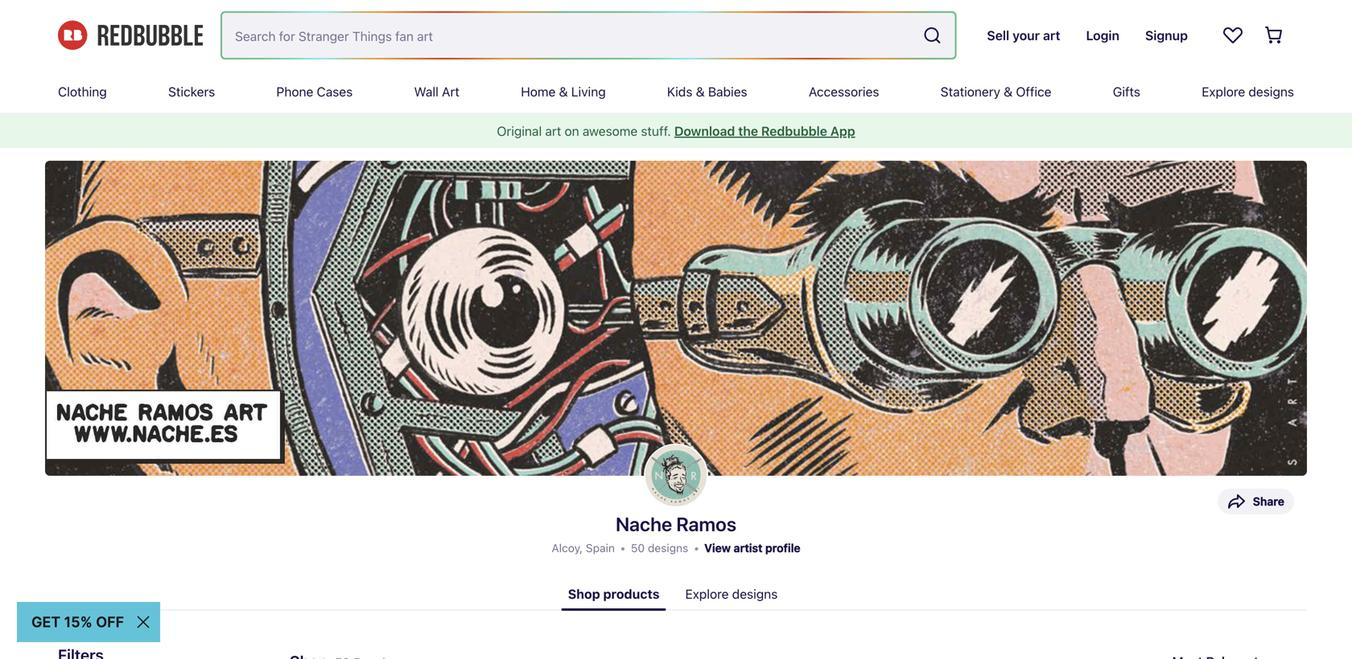 Task type: locate. For each thing, give the bounding box(es) containing it.
1 horizontal spatial explore
[[1202, 84, 1245, 99]]

download
[[674, 124, 735, 139]]

1 vertical spatial explore designs
[[685, 587, 778, 602]]

& for kids
[[696, 84, 705, 99]]

stationery & office link
[[941, 71, 1051, 113]]

download the redbubble app link
[[674, 124, 855, 139]]

1 & from the left
[[559, 84, 568, 99]]

1 horizontal spatial explore designs
[[1202, 84, 1294, 99]]

nache ramos
[[616, 513, 736, 536]]

3 & from the left
[[1004, 84, 1013, 99]]

explore designs link
[[1202, 71, 1294, 113], [679, 578, 784, 612]]

on
[[565, 124, 579, 139]]

explore designs for explore designs link to the top
[[1202, 84, 1294, 99]]

explore designs inside menu bar
[[1202, 84, 1294, 99]]

1 horizontal spatial explore designs link
[[1202, 71, 1294, 113]]

cases
[[317, 84, 353, 99]]

kids & babies link
[[667, 71, 747, 113]]

0 vertical spatial explore designs
[[1202, 84, 1294, 99]]

stickers link
[[168, 71, 215, 113]]

2 vertical spatial designs
[[732, 587, 778, 602]]

& right kids
[[696, 84, 705, 99]]

50
[[631, 542, 645, 555]]

clothing
[[58, 84, 107, 99]]

original art on awesome stuff. download the redbubble app
[[497, 124, 855, 139]]

art
[[442, 84, 459, 99]]

0 vertical spatial explore
[[1202, 84, 1245, 99]]

view
[[704, 542, 731, 555]]

phone cases link
[[276, 71, 353, 113]]

menu bar containing clothing
[[58, 71, 1294, 113]]

0 horizontal spatial designs
[[648, 542, 688, 555]]

None field
[[222, 13, 955, 58]]

2 horizontal spatial &
[[1004, 84, 1013, 99]]

& left 'office' on the top right of the page
[[1004, 84, 1013, 99]]

explore inside menu bar
[[1202, 84, 1245, 99]]

phone
[[276, 84, 313, 99]]

1 vertical spatial designs
[[648, 542, 688, 555]]

living
[[571, 84, 606, 99]]

0 vertical spatial explore designs link
[[1202, 71, 1294, 113]]

menu bar
[[58, 71, 1294, 113]]

0 horizontal spatial explore designs
[[685, 587, 778, 602]]

home & living
[[521, 84, 606, 99]]

ramos
[[676, 513, 736, 536]]

stationery & office
[[941, 84, 1051, 99]]

1 vertical spatial explore
[[685, 587, 729, 602]]

gifts link
[[1113, 71, 1140, 113]]

0 vertical spatial designs
[[1249, 84, 1294, 99]]

& left living
[[559, 84, 568, 99]]

kids & babies
[[667, 84, 747, 99]]

explore designs
[[1202, 84, 1294, 99], [685, 587, 778, 602]]

0 horizontal spatial explore
[[685, 587, 729, 602]]

nache
[[616, 513, 672, 536]]

1 vertical spatial explore designs link
[[679, 578, 784, 612]]

&
[[559, 84, 568, 99], [696, 84, 705, 99], [1004, 84, 1013, 99]]

awesome
[[583, 124, 638, 139]]

designs
[[1249, 84, 1294, 99], [648, 542, 688, 555], [732, 587, 778, 602]]

wall art link
[[414, 71, 459, 113]]

1 horizontal spatial &
[[696, 84, 705, 99]]

1 horizontal spatial designs
[[732, 587, 778, 602]]

0 horizontal spatial explore designs link
[[679, 578, 784, 612]]

0 horizontal spatial &
[[559, 84, 568, 99]]

accessories link
[[809, 71, 879, 113]]

office
[[1016, 84, 1051, 99]]

profile
[[765, 542, 800, 555]]

50 designs
[[631, 542, 688, 555]]

stickers
[[168, 84, 215, 99]]

2 & from the left
[[696, 84, 705, 99]]

explore
[[1202, 84, 1245, 99], [685, 587, 729, 602]]

phone cases
[[276, 84, 353, 99]]



Task type: vqa. For each thing, say whether or not it's contained in the screenshot.
Nache Ramos
yes



Task type: describe. For each thing, give the bounding box(es) containing it.
alcoy, spain
[[552, 542, 615, 555]]

app
[[830, 124, 855, 139]]

50 results element
[[32, 644, 1320, 660]]

stuff.
[[641, 124, 671, 139]]

explore for explore designs link to the top
[[1202, 84, 1245, 99]]

the
[[738, 124, 758, 139]]

alcoy,
[[552, 542, 583, 555]]

redbubble logo image
[[58, 21, 203, 50]]

Search term search field
[[222, 13, 916, 58]]

shop products link
[[562, 578, 666, 612]]

2 horizontal spatial designs
[[1249, 84, 1294, 99]]

redbubble
[[761, 124, 827, 139]]

artist shop banner image image
[[45, 161, 1307, 476]]

clothing link
[[58, 71, 107, 113]]

stationery
[[941, 84, 1000, 99]]

& for home
[[559, 84, 568, 99]]

spain
[[586, 542, 615, 555]]

explore designs for the bottom explore designs link
[[685, 587, 778, 602]]

accessories
[[809, 84, 879, 99]]

view artist profile link
[[704, 542, 800, 555]]

original
[[497, 124, 542, 139]]

kids
[[667, 84, 692, 99]]

home & living link
[[521, 71, 606, 113]]

explore for the bottom explore designs link
[[685, 587, 729, 602]]

gifts
[[1113, 84, 1140, 99]]

products
[[603, 587, 660, 602]]

shop products
[[568, 587, 660, 602]]

shop
[[568, 587, 600, 602]]

babies
[[708, 84, 747, 99]]

artist
[[734, 542, 762, 555]]

art
[[545, 124, 561, 139]]

home
[[521, 84, 556, 99]]

view artist profile
[[704, 542, 800, 555]]

wall art
[[414, 84, 459, 99]]

wall
[[414, 84, 438, 99]]

& for stationery
[[1004, 84, 1013, 99]]



